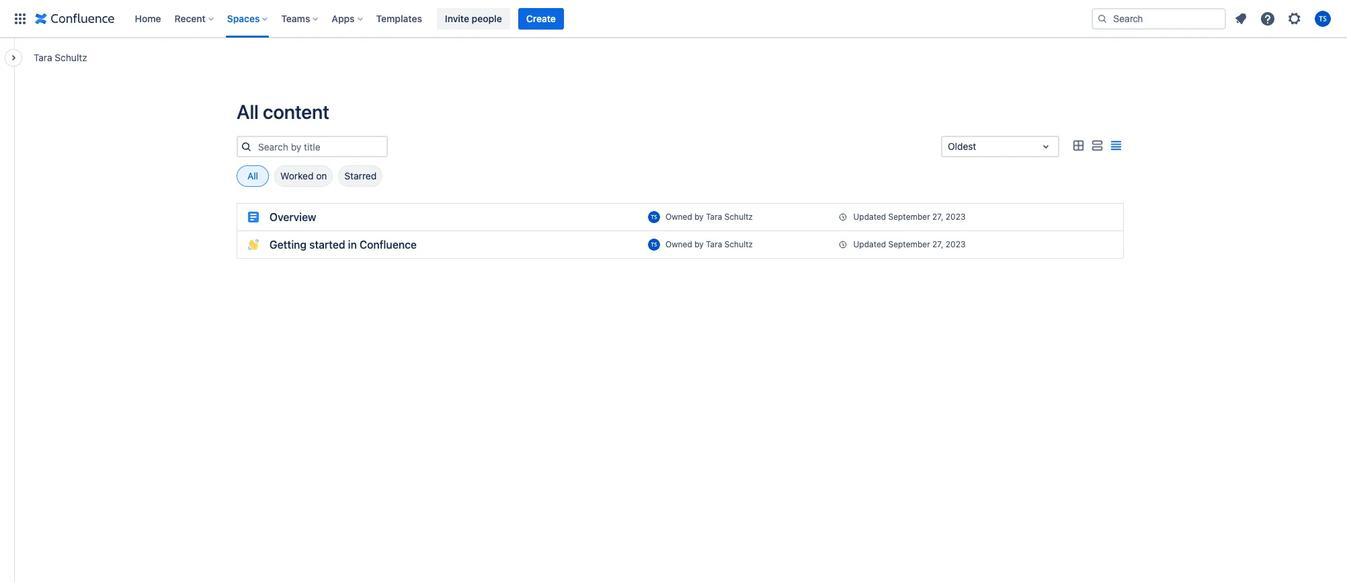 Task type: locate. For each thing, give the bounding box(es) containing it.
2 27, from the top
[[932, 239, 943, 249]]

all for all
[[247, 170, 258, 182]]

owned
[[666, 212, 692, 222], [666, 240, 692, 250]]

confluence
[[360, 239, 417, 251]]

1 profile picture image from the top
[[648, 211, 660, 223]]

appswitcher icon image
[[12, 10, 28, 27]]

profile picture image
[[648, 211, 660, 223], [648, 239, 660, 251]]

0 vertical spatial profile picture image
[[648, 211, 660, 223]]

getting started in confluence
[[270, 239, 417, 251]]

0 vertical spatial 2023
[[946, 212, 966, 222]]

all button
[[237, 165, 269, 187]]

banner
[[0, 0, 1347, 38]]

updated
[[853, 212, 886, 222], [853, 239, 886, 249]]

2023 for getting started in confluence
[[946, 239, 966, 249]]

recent
[[174, 12, 206, 24]]

1 2023 from the top
[[946, 212, 966, 222]]

1 vertical spatial tara
[[706, 212, 722, 222]]

27,
[[932, 212, 943, 222], [932, 239, 943, 249]]

updated for overview
[[853, 212, 886, 222]]

1 27, from the top
[[932, 212, 943, 222]]

2 owned from the top
[[666, 240, 692, 250]]

1 vertical spatial 27,
[[932, 239, 943, 249]]

1 by from the top
[[695, 212, 704, 222]]

Search by title field
[[254, 137, 387, 156]]

2023 for overview
[[946, 212, 966, 222]]

1 vertical spatial updated
[[853, 239, 886, 249]]

2 updated from the top
[[853, 239, 886, 249]]

0 vertical spatial updated september 27, 2023
[[853, 212, 966, 222]]

started
[[309, 239, 345, 251]]

apps
[[332, 12, 355, 24]]

schultz for getting started in confluence
[[725, 240, 753, 250]]

invite people
[[445, 12, 502, 24]]

profile picture image for overview
[[648, 211, 660, 223]]

1 vertical spatial updated september 27, 2023
[[853, 239, 966, 249]]

all for all content
[[237, 100, 259, 123]]

0 vertical spatial september
[[888, 212, 930, 222]]

all left content
[[237, 100, 259, 123]]

tara schultz link
[[34, 51, 87, 64], [706, 212, 753, 222], [706, 240, 753, 250]]

by
[[695, 212, 704, 222], [695, 240, 704, 250]]

1 owned by tara schultz from the top
[[666, 212, 753, 222]]

compact list image
[[1108, 138, 1124, 154]]

notification icon image
[[1233, 10, 1249, 27]]

owned by tara schultz
[[666, 212, 753, 222], [666, 240, 753, 250]]

tara for getting started in confluence
[[706, 240, 722, 250]]

apps button
[[328, 8, 368, 29]]

0 vertical spatial by
[[695, 212, 704, 222]]

1 vertical spatial owned
[[666, 240, 692, 250]]

owned for overview
[[666, 212, 692, 222]]

2 vertical spatial tara schultz link
[[706, 240, 753, 250]]

1 updated from the top
[[853, 212, 886, 222]]

1 owned from the top
[[666, 212, 692, 222]]

2 updated september 27, 2023 from the top
[[853, 239, 966, 249]]

2 2023 from the top
[[946, 239, 966, 249]]

2 vertical spatial tara
[[706, 240, 722, 250]]

0 vertical spatial 27,
[[932, 212, 943, 222]]

2 vertical spatial schultz
[[725, 240, 753, 250]]

tara schultz link for getting started in confluence
[[706, 240, 753, 250]]

owned for getting started in confluence
[[666, 240, 692, 250]]

1 vertical spatial by
[[695, 240, 704, 250]]

all
[[237, 100, 259, 123], [247, 170, 258, 182]]

september
[[888, 212, 930, 222], [888, 239, 930, 249]]

1 vertical spatial profile picture image
[[648, 239, 660, 251]]

all content
[[237, 100, 329, 123]]

all up page icon
[[247, 170, 258, 182]]

1 vertical spatial september
[[888, 239, 930, 249]]

updated september 27, 2023
[[853, 212, 966, 222], [853, 239, 966, 249]]

1 updated september 27, 2023 from the top
[[853, 212, 966, 222]]

worked on
[[280, 170, 327, 182]]

1 vertical spatial tara schultz link
[[706, 212, 753, 222]]

starred button
[[338, 165, 383, 187]]

open image
[[1038, 138, 1054, 155]]

1 vertical spatial all
[[247, 170, 258, 182]]

confluence image
[[35, 10, 115, 27], [35, 10, 115, 27]]

updated september 27, 2023 for getting started in confluence
[[853, 239, 966, 249]]

0 vertical spatial owned
[[666, 212, 692, 222]]

2 by from the top
[[695, 240, 704, 250]]

1 vertical spatial 2023
[[946, 239, 966, 249]]

2 september from the top
[[888, 239, 930, 249]]

invite people button
[[437, 8, 510, 29]]

0 vertical spatial tara
[[34, 51, 52, 63]]

:wave: image
[[248, 239, 259, 250], [248, 239, 259, 250]]

schultz
[[55, 51, 87, 63], [725, 212, 753, 222], [725, 240, 753, 250]]

all inside button
[[247, 170, 258, 182]]

people
[[472, 12, 502, 24]]

tara
[[34, 51, 52, 63], [706, 212, 722, 222], [706, 240, 722, 250]]

global element
[[8, 0, 1089, 37]]

settings icon image
[[1287, 10, 1303, 27]]

2 profile picture image from the top
[[648, 239, 660, 251]]

27, for overview
[[932, 212, 943, 222]]

2 owned by tara schultz from the top
[[666, 240, 753, 250]]

create link
[[518, 8, 564, 29]]

0 vertical spatial updated
[[853, 212, 886, 222]]

0 vertical spatial owned by tara schultz
[[666, 212, 753, 222]]

1 september from the top
[[888, 212, 930, 222]]

your profile and preferences image
[[1315, 10, 1331, 27]]

1 vertical spatial schultz
[[725, 212, 753, 222]]

help icon image
[[1260, 10, 1276, 27]]

2023
[[946, 212, 966, 222], [946, 239, 966, 249]]

templates link
[[372, 8, 426, 29]]

starred
[[344, 170, 377, 182]]

0 vertical spatial all
[[237, 100, 259, 123]]

1 vertical spatial owned by tara schultz
[[666, 240, 753, 250]]



Task type: vqa. For each thing, say whether or not it's contained in the screenshot.
Confluence
yes



Task type: describe. For each thing, give the bounding box(es) containing it.
schultz for overview
[[725, 212, 753, 222]]

Search field
[[1092, 8, 1226, 29]]

profile picture image for getting started in confluence
[[648, 239, 660, 251]]

recent button
[[170, 8, 219, 29]]

by for getting started in confluence
[[695, 240, 704, 250]]

27, for getting started in confluence
[[932, 239, 943, 249]]

september for getting started in confluence
[[888, 239, 930, 249]]

spaces button
[[223, 8, 273, 29]]

banner containing home
[[0, 0, 1347, 38]]

spaces
[[227, 12, 260, 24]]

teams
[[281, 12, 310, 24]]

overview
[[270, 211, 316, 223]]

search image
[[1097, 13, 1108, 24]]

invite
[[445, 12, 469, 24]]

0 vertical spatial schultz
[[55, 51, 87, 63]]

page image
[[248, 212, 259, 223]]

cards image
[[1070, 138, 1086, 154]]

owned by tara schultz for overview
[[666, 212, 753, 222]]

create
[[526, 12, 556, 24]]

expand sidebar image
[[0, 44, 30, 71]]

templates
[[376, 12, 422, 24]]

owned by tara schultz for getting started in confluence
[[666, 240, 753, 250]]

updated for getting started in confluence
[[853, 239, 886, 249]]

worked
[[280, 170, 314, 182]]

on
[[316, 170, 327, 182]]

teams button
[[277, 8, 324, 29]]

0 vertical spatial tara schultz link
[[34, 51, 87, 64]]

home link
[[131, 8, 165, 29]]

worked on button
[[274, 165, 333, 187]]

content
[[263, 100, 329, 123]]

in
[[348, 239, 357, 251]]

getting
[[270, 239, 307, 251]]

by for overview
[[695, 212, 704, 222]]

home
[[135, 12, 161, 24]]

tara schultz
[[34, 51, 87, 63]]

updated september 27, 2023 for overview
[[853, 212, 966, 222]]

september for overview
[[888, 212, 930, 222]]

list image
[[1089, 138, 1105, 154]]

tara for overview
[[706, 212, 722, 222]]

oldest
[[948, 140, 976, 152]]

tara schultz link for overview
[[706, 212, 753, 222]]



